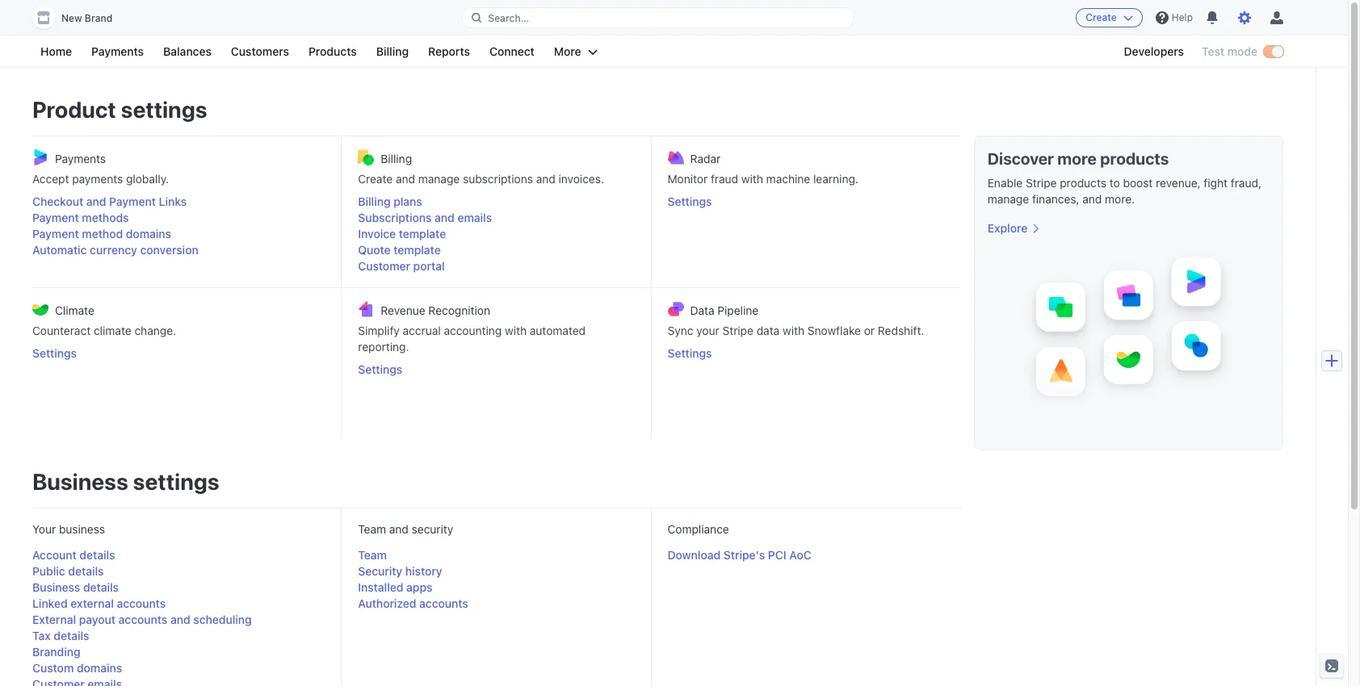 Task type: describe. For each thing, give the bounding box(es) containing it.
invoices.
[[559, 172, 604, 186]]

0 vertical spatial manage
[[418, 172, 460, 186]]

monitor fraud with machine learning.
[[668, 172, 859, 186]]

settings for product settings
[[121, 96, 207, 123]]

installed
[[358, 581, 403, 594]]

method
[[82, 227, 123, 241]]

discover more products enable stripe products to boost revenue, fight fraud, manage finances, and more.
[[988, 149, 1262, 206]]

developers
[[1124, 44, 1184, 58]]

settings for sync
[[668, 347, 712, 360]]

stripe's
[[724, 548, 765, 562]]

1 horizontal spatial with
[[741, 172, 763, 186]]

snowflake
[[808, 324, 861, 338]]

domains inside 'checkout and payment links payment methods payment method domains automatic currency conversion'
[[126, 227, 171, 241]]

sync your stripe data with snowflake or redshift.
[[668, 324, 924, 338]]

compliance
[[668, 523, 729, 536]]

security history link
[[358, 564, 442, 580]]

team for team security history installed apps authorized accounts
[[358, 548, 387, 562]]

account
[[32, 548, 77, 562]]

your
[[32, 523, 56, 536]]

radar
[[690, 151, 721, 165]]

home
[[40, 44, 72, 58]]

more.
[[1105, 192, 1135, 206]]

plans
[[394, 195, 422, 208]]

explore button
[[988, 221, 1041, 237]]

settings link for with
[[668, 194, 945, 210]]

accrual
[[403, 324, 441, 338]]

create button
[[1076, 8, 1143, 27]]

brand
[[85, 12, 112, 24]]

balances link
[[155, 42, 220, 61]]

0 vertical spatial payment
[[109, 195, 156, 208]]

1 vertical spatial payments
[[55, 151, 106, 165]]

team and security
[[358, 523, 453, 536]]

data pipeline
[[690, 303, 759, 317]]

automated
[[530, 324, 586, 338]]

data
[[690, 303, 715, 317]]

invoice template link
[[358, 226, 634, 242]]

custom domains link
[[32, 661, 122, 677]]

methods
[[82, 211, 129, 225]]

pipeline
[[718, 303, 759, 317]]

download stripe's pci aoc
[[668, 548, 812, 562]]

monitor
[[668, 172, 708, 186]]

team link
[[358, 548, 387, 564]]

settings for counteract
[[32, 347, 77, 360]]

details up branding
[[54, 629, 89, 643]]

discover more products section
[[974, 136, 1283, 451]]

details up business details link
[[68, 565, 104, 578]]

balances
[[163, 44, 212, 58]]

globally.
[[126, 172, 169, 186]]

and inside the discover more products enable stripe products to boost revenue, fight fraud, manage finances, and more.
[[1083, 192, 1102, 206]]

simplify
[[358, 324, 400, 338]]

customers
[[231, 44, 289, 58]]

change.
[[134, 324, 176, 338]]

reports
[[428, 44, 470, 58]]

customer
[[358, 259, 410, 273]]

settings for monitor
[[668, 195, 712, 208]]

settings link for change.
[[32, 346, 325, 362]]

account details link
[[32, 548, 115, 564]]

1 vertical spatial products
[[1060, 176, 1107, 190]]

external
[[32, 613, 76, 627]]

linked external accounts link
[[32, 596, 166, 612]]

accept
[[32, 172, 69, 186]]

tax details link
[[32, 628, 89, 645]]

redshift.
[[878, 324, 924, 338]]

more button
[[546, 42, 606, 61]]

recognition
[[428, 303, 490, 317]]

reports link
[[420, 42, 478, 61]]

connect
[[489, 44, 535, 58]]

accounts right 'payout'
[[118, 613, 167, 627]]

settings for simplify
[[358, 363, 403, 376]]

external
[[71, 597, 114, 611]]

pci
[[768, 548, 786, 562]]

and left invoices.
[[536, 172, 556, 186]]

sync
[[668, 324, 693, 338]]

revenue recognition
[[381, 303, 490, 317]]

counteract
[[32, 324, 91, 338]]

and left security
[[389, 523, 409, 536]]

search…
[[488, 12, 529, 24]]

learning.
[[813, 172, 859, 186]]

settings link for accounting
[[358, 362, 634, 378]]

billing link
[[368, 42, 417, 61]]

accept payments globally.
[[32, 172, 169, 186]]

and up 'plans'
[[396, 172, 415, 186]]

business inside account details public details business details linked external accounts external payout accounts and scheduling tax details branding custom domains
[[32, 581, 80, 594]]

product settings
[[32, 96, 207, 123]]

billing plans subscriptions and emails invoice template quote template customer portal
[[358, 195, 492, 273]]

installed apps link
[[358, 580, 433, 596]]

with inside simplify accrual accounting with automated reporting.
[[505, 324, 527, 338]]

accounts up "external payout accounts and scheduling" link
[[117, 597, 166, 611]]

payments link
[[83, 42, 152, 61]]

emails
[[458, 211, 492, 225]]

new
[[61, 12, 82, 24]]

and inside account details public details business details linked external accounts external payout accounts and scheduling tax details branding custom domains
[[170, 613, 190, 627]]

0 vertical spatial products
[[1100, 149, 1169, 168]]

automatic currency conversion link
[[32, 242, 325, 258]]

new brand button
[[32, 6, 129, 29]]

more
[[1058, 149, 1097, 168]]

external payout accounts and scheduling link
[[32, 612, 252, 628]]

1 vertical spatial template
[[394, 243, 441, 257]]

payments inside payments link
[[91, 44, 144, 58]]

invoice
[[358, 227, 396, 241]]

quote
[[358, 243, 391, 257]]

Search… search field
[[462, 8, 853, 28]]

security
[[412, 523, 453, 536]]

1 vertical spatial billing
[[381, 151, 412, 165]]

and inside billing plans subscriptions and emails invoice template quote template customer portal
[[435, 211, 455, 225]]

finances,
[[1032, 192, 1080, 206]]

climate
[[94, 324, 131, 338]]

reporting.
[[358, 340, 409, 354]]

conversion
[[140, 243, 198, 257]]

aoc
[[789, 548, 812, 562]]

automatic
[[32, 243, 87, 257]]

team for team and security
[[358, 523, 386, 536]]

currency
[[90, 243, 137, 257]]



Task type: vqa. For each thing, say whether or not it's contained in the screenshot.
stripe to the bottom
yes



Task type: locate. For each thing, give the bounding box(es) containing it.
billing up subscriptions
[[358, 195, 391, 208]]

mode
[[1227, 44, 1258, 58]]

with right data
[[783, 324, 805, 338]]

business up linked
[[32, 581, 80, 594]]

and inside 'checkout and payment links payment methods payment method domains automatic currency conversion'
[[86, 195, 106, 208]]

team up security
[[358, 548, 387, 562]]

help button
[[1149, 5, 1199, 31]]

and
[[396, 172, 415, 186], [536, 172, 556, 186], [1083, 192, 1102, 206], [86, 195, 106, 208], [435, 211, 455, 225], [389, 523, 409, 536], [170, 613, 190, 627]]

1 horizontal spatial create
[[1086, 11, 1117, 23]]

manage up 'plans'
[[418, 172, 460, 186]]

settings link down the machine
[[668, 194, 945, 210]]

1 vertical spatial create
[[358, 172, 393, 186]]

0 horizontal spatial with
[[505, 324, 527, 338]]

domains up conversion
[[126, 227, 171, 241]]

billing left reports
[[376, 44, 409, 58]]

payments up payments
[[55, 151, 106, 165]]

or
[[864, 324, 875, 338]]

stripe inside the discover more products enable stripe products to boost revenue, fight fraud, manage finances, and more.
[[1026, 176, 1057, 190]]

customers link
[[223, 42, 297, 61]]

accounts down the apps
[[419, 597, 468, 611]]

2 horizontal spatial with
[[783, 324, 805, 338]]

settings down sync
[[668, 347, 712, 360]]

authorized accounts link
[[358, 596, 468, 612]]

accounting
[[444, 324, 502, 338]]

and left more.
[[1083, 192, 1102, 206]]

create inside button
[[1086, 11, 1117, 23]]

1 horizontal spatial stripe
[[1026, 176, 1057, 190]]

security
[[358, 565, 402, 578]]

product
[[32, 96, 116, 123]]

with right the fraud
[[741, 172, 763, 186]]

team
[[358, 523, 386, 536], [358, 548, 387, 562]]

enable
[[988, 176, 1023, 190]]

settings down counteract at the left of page
[[32, 347, 77, 360]]

1 horizontal spatial manage
[[988, 192, 1029, 206]]

0 vertical spatial business
[[32, 468, 128, 495]]

test mode
[[1202, 44, 1258, 58]]

checkout and payment links link
[[32, 194, 325, 210]]

0 horizontal spatial create
[[358, 172, 393, 186]]

create up subscriptions
[[358, 172, 393, 186]]

settings link for stripe
[[668, 346, 945, 362]]

billing up 'plans'
[[381, 151, 412, 165]]

details up the linked external accounts link
[[83, 581, 119, 594]]

settings for business settings
[[133, 468, 219, 495]]

and left emails
[[435, 211, 455, 225]]

0 horizontal spatial stripe
[[722, 324, 754, 338]]

billing plans link
[[358, 194, 634, 210]]

counteract climate change.
[[32, 324, 176, 338]]

simplify accrual accounting with automated reporting.
[[358, 324, 586, 354]]

1 horizontal spatial domains
[[126, 227, 171, 241]]

your business
[[32, 523, 105, 536]]

business up 'business'
[[32, 468, 128, 495]]

0 horizontal spatial domains
[[77, 662, 122, 675]]

payout
[[79, 613, 116, 627]]

machine
[[766, 172, 810, 186]]

0 vertical spatial stripe
[[1026, 176, 1057, 190]]

accounts
[[117, 597, 166, 611], [419, 597, 468, 611], [118, 613, 167, 627]]

revenue,
[[1156, 176, 1201, 190]]

data
[[757, 324, 780, 338]]

billing inside billing plans subscriptions and emails invoice template quote template customer portal
[[358, 195, 391, 208]]

fight
[[1204, 176, 1228, 190]]

0 vertical spatial payments
[[91, 44, 144, 58]]

1 business from the top
[[32, 468, 128, 495]]

domains
[[126, 227, 171, 241], [77, 662, 122, 675]]

public details link
[[32, 564, 104, 580]]

accounts inside team security history installed apps authorized accounts
[[419, 597, 468, 611]]

checkout and payment links payment methods payment method domains automatic currency conversion
[[32, 195, 198, 257]]

create for create and manage subscriptions and invoices.
[[358, 172, 393, 186]]

manage inside the discover more products enable stripe products to boost revenue, fight fraud, manage finances, and more.
[[988, 192, 1029, 206]]

subscriptions
[[463, 172, 533, 186]]

tax
[[32, 629, 51, 643]]

products up "boost"
[[1100, 149, 1169, 168]]

template up portal
[[394, 243, 441, 257]]

and left scheduling
[[170, 613, 190, 627]]

1 vertical spatial business
[[32, 581, 80, 594]]

2 business from the top
[[32, 581, 80, 594]]

create for create
[[1086, 11, 1117, 23]]

payment up automatic
[[32, 227, 79, 241]]

products down more
[[1060, 176, 1107, 190]]

business
[[59, 523, 105, 536]]

subscriptions
[[358, 211, 432, 225]]

manage down enable
[[988, 192, 1029, 206]]

0 vertical spatial create
[[1086, 11, 1117, 23]]

settings link down the sync your stripe data with snowflake or redshift.
[[668, 346, 945, 362]]

help
[[1172, 11, 1193, 23]]

home link
[[32, 42, 80, 61]]

details down 'business'
[[80, 548, 115, 562]]

and up methods
[[86, 195, 106, 208]]

team up team "link"
[[358, 523, 386, 536]]

authorized
[[358, 597, 416, 611]]

stripe
[[1026, 176, 1057, 190], [722, 324, 754, 338]]

quote template link
[[358, 242, 634, 258]]

1 vertical spatial team
[[358, 548, 387, 562]]

2 vertical spatial billing
[[358, 195, 391, 208]]

1 vertical spatial stripe
[[722, 324, 754, 338]]

branding
[[32, 645, 80, 659]]

settings link down simplify accrual accounting with automated reporting.
[[358, 362, 634, 378]]

test
[[1202, 44, 1225, 58]]

payment down checkout
[[32, 211, 79, 225]]

branding link
[[32, 645, 80, 661]]

more
[[554, 44, 581, 58]]

scheduling
[[193, 613, 252, 627]]

stripe up finances,
[[1026, 176, 1057, 190]]

revenue
[[381, 303, 425, 317]]

history
[[405, 565, 442, 578]]

0 vertical spatial domains
[[126, 227, 171, 241]]

0 vertical spatial template
[[399, 227, 446, 241]]

2 team from the top
[[358, 548, 387, 562]]

settings down 'monitor'
[[668, 195, 712, 208]]

business details link
[[32, 580, 119, 596]]

team inside team security history installed apps authorized accounts
[[358, 548, 387, 562]]

Search… text field
[[462, 8, 853, 28]]

2 vertical spatial payment
[[32, 227, 79, 241]]

1 vertical spatial domains
[[77, 662, 122, 675]]

download
[[668, 548, 721, 562]]

template
[[399, 227, 446, 241], [394, 243, 441, 257]]

account details public details business details linked external accounts external payout accounts and scheduling tax details branding custom domains
[[32, 548, 252, 675]]

0 vertical spatial billing
[[376, 44, 409, 58]]

1 vertical spatial manage
[[988, 192, 1029, 206]]

links
[[159, 195, 187, 208]]

domains inside account details public details business details linked external accounts external payout accounts and scheduling tax details branding custom domains
[[77, 662, 122, 675]]

0 vertical spatial team
[[358, 523, 386, 536]]

developers link
[[1116, 42, 1192, 61]]

customer portal link
[[358, 258, 634, 275]]

0 vertical spatial settings
[[121, 96, 207, 123]]

payments down the brand
[[91, 44, 144, 58]]

connect link
[[481, 42, 543, 61]]

template down subscriptions
[[399, 227, 446, 241]]

portal
[[413, 259, 445, 273]]

1 vertical spatial settings
[[133, 468, 219, 495]]

1 vertical spatial payment
[[32, 211, 79, 225]]

team security history installed apps authorized accounts
[[358, 548, 468, 611]]

settings link down change.
[[32, 346, 325, 362]]

payment down globally.
[[109, 195, 156, 208]]

manage
[[418, 172, 460, 186], [988, 192, 1029, 206]]

settings
[[121, 96, 207, 123], [133, 468, 219, 495]]

1 team from the top
[[358, 523, 386, 536]]

fraud
[[711, 172, 738, 186]]

create up the developers link
[[1086, 11, 1117, 23]]

domains down branding link
[[77, 662, 122, 675]]

with left automated
[[505, 324, 527, 338]]

settings down reporting.
[[358, 363, 403, 376]]

stripe down "pipeline"
[[722, 324, 754, 338]]

climate
[[55, 303, 94, 317]]

0 horizontal spatial manage
[[418, 172, 460, 186]]

products
[[309, 44, 357, 58]]

your
[[696, 324, 719, 338]]

custom
[[32, 662, 74, 675]]



